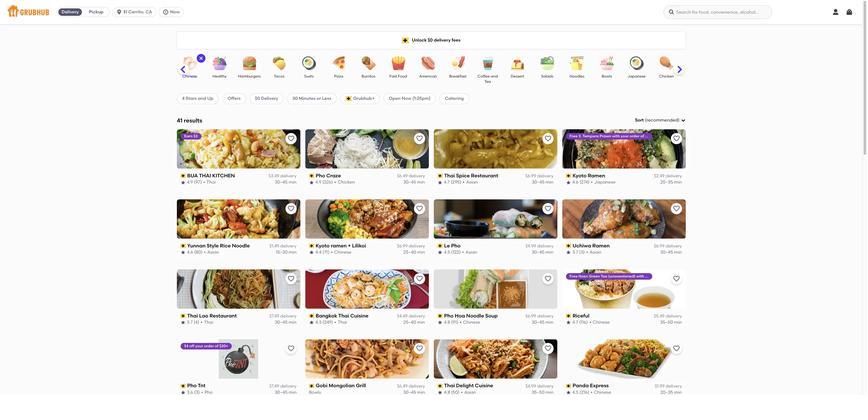 Task type: describe. For each thing, give the bounding box(es) containing it.
less
[[322, 96, 332, 101]]

kyoto for kyoto ramen + lilikoi
[[316, 243, 330, 249]]

$4
[[184, 345, 189, 349]]

min for pho craze
[[417, 180, 425, 185]]

(116)
[[580, 320, 588, 326]]

$0 delivery
[[255, 96, 278, 101]]

save this restaurant image for le pho
[[545, 205, 552, 213]]

panda express
[[573, 383, 609, 389]]

now inside button
[[170, 9, 180, 15]]

svg image inside el cerrito, ca button
[[116, 9, 122, 15]]

free for kyoto ramen
[[570, 134, 578, 138]]

earn $3
[[184, 134, 198, 138]]

thai spice restaurant logo image
[[434, 129, 558, 169]]

hoa
[[455, 313, 465, 319]]

sushi
[[304, 74, 314, 79]]

fast food image
[[388, 57, 409, 70]]

(122)
[[452, 250, 461, 255]]

unlock
[[412, 38, 427, 43]]

restaurant for thai spice restaurant
[[471, 173, 499, 179]]

1 horizontal spatial your
[[621, 134, 629, 138]]

salads
[[542, 74, 554, 79]]

fast food
[[390, 74, 407, 79]]

hamburgers
[[238, 74, 261, 79]]

asian for ramen
[[590, 250, 602, 255]]

$6.99 for pho hoa noodle soup
[[526, 314, 537, 319]]

(295)
[[451, 180, 462, 185]]

• for le pho
[[463, 250, 464, 255]]

coffee and tea
[[478, 74, 498, 84]]

$5+
[[645, 134, 652, 138]]

subscription pass image for bangkok thai cuisine
[[309, 314, 315, 319]]

tacos image
[[268, 57, 290, 70]]

ramen for kyoto ramen
[[588, 173, 606, 179]]

30–45 for uchiwa ramen
[[661, 250, 674, 255]]

$6.99 delivery for kyoto ramen + lilikoi
[[397, 244, 425, 249]]

30–45 min for bua thai kitchen
[[275, 180, 297, 185]]

3.7 (3)
[[573, 250, 585, 255]]

+
[[348, 243, 351, 249]]

save this restaurant button for gobi mongolian grill
[[414, 344, 425, 355]]

save this restaurant button for yunnan style rice noodle
[[286, 203, 297, 215]]

30–45 for le pho
[[532, 250, 545, 255]]

sort
[[636, 118, 644, 123]]

3.7 for thai lao restaurant
[[187, 320, 193, 326]]

(unsweetened)
[[609, 274, 636, 279]]

• asian for pho
[[463, 250, 478, 255]]

coffee
[[478, 74, 490, 79]]

$3
[[194, 134, 198, 138]]

up
[[207, 96, 214, 101]]

(249)
[[323, 320, 333, 326]]

pho for craze
[[316, 173, 325, 179]]

• for pho craze
[[335, 180, 336, 185]]

subscription pass image for panda express
[[566, 384, 572, 389]]

1 vertical spatial of
[[665, 274, 669, 279]]

0 vertical spatial $0
[[428, 38, 433, 43]]

$3.49
[[269, 174, 279, 179]]

cuisine for bangkok thai cuisine
[[351, 313, 369, 319]]

$6.99 delivery for thai spice restaurant
[[526, 174, 554, 179]]

min for thai lao restaurant
[[289, 320, 297, 326]]

uchiwa ramen logo image
[[563, 200, 686, 239]]

thai
[[199, 173, 211, 179]]

uchiwa ramen
[[573, 243, 610, 249]]

4.6 for yunnan style rice noodle
[[187, 250, 193, 255]]

mongolian
[[329, 383, 355, 389]]

30–45 for thai lao restaurant
[[275, 320, 288, 326]]

tacos
[[274, 74, 285, 79]]

1 horizontal spatial delivery
[[261, 96, 278, 101]]

1 vertical spatial order
[[654, 274, 664, 279]]

panda
[[573, 383, 589, 389]]

thai lao restaurant
[[187, 313, 237, 319]]

4.9 for pho craze
[[316, 180, 322, 185]]

$7.49 for pho tnt
[[270, 384, 279, 389]]

$6.99 for thai spice restaurant
[[526, 174, 537, 179]]

subscription pass image for pho tnt
[[181, 384, 186, 389]]

noodles image
[[567, 57, 588, 70]]

star icon image for yunnan style rice noodle
[[181, 250, 186, 255]]

star icon image for kyoto ramen
[[566, 180, 571, 185]]

$4.99 delivery for le pho
[[526, 244, 554, 249]]

minutes
[[299, 96, 316, 101]]

min for kyoto ramen + lilikoi
[[417, 250, 425, 255]]

4.8 (91)
[[444, 320, 459, 326]]

save this restaurant button for panda express
[[671, 344, 682, 355]]

pho tnt
[[187, 383, 206, 389]]

$7.49 delivery for thai lao restaurant
[[270, 314, 297, 319]]

none field containing sort
[[636, 117, 686, 124]]

save this restaurant image for uchiwa ramen
[[673, 205, 681, 213]]

craze
[[327, 173, 341, 179]]

41
[[177, 117, 183, 124]]

4.4 (71)
[[316, 250, 330, 255]]

bowls image
[[596, 57, 618, 70]]

delivery for gobi mongolian grill
[[409, 384, 425, 389]]

15–30 min
[[276, 250, 297, 255]]

spice
[[456, 173, 470, 179]]

4.6 for kyoto ramen
[[573, 180, 579, 185]]

1 horizontal spatial of
[[641, 134, 645, 138]]

star icon image for bua thai kitchen
[[181, 180, 186, 185]]

1 horizontal spatial now
[[402, 96, 412, 101]]

star icon image for uchiwa ramen
[[566, 250, 571, 255]]

el cerrito, ca button
[[112, 7, 159, 17]]

(97)
[[194, 180, 202, 185]]

$6.49 for gobi mongolian grill
[[397, 384, 408, 389]]

restaurant for thai lao restaurant
[[210, 313, 237, 319]]

breakfast
[[450, 74, 467, 79]]

open
[[389, 96, 401, 101]]

chinese for riceful
[[593, 320, 610, 326]]

delivery for bangkok thai cuisine
[[409, 314, 425, 319]]

4.9 for bua thai kitchen
[[187, 180, 193, 185]]

2 vertical spatial order
[[204, 345, 214, 349]]

coffee and tea image
[[477, 57, 499, 70]]

pho up '(122)'
[[451, 243, 461, 249]]

save this restaurant image for kyoto ramen + lilikoi
[[416, 205, 423, 213]]

catering
[[445, 96, 464, 101]]

(
[[646, 118, 647, 123]]

subscription pass image for pho craze
[[309, 174, 315, 178]]

thai down bua thai kitchen
[[207, 180, 216, 185]]

pho tnt logo image
[[219, 340, 258, 379]]

4.3
[[316, 320, 322, 326]]

$5.49
[[654, 314, 665, 319]]

• for bua thai kitchen
[[203, 180, 205, 185]]

star icon image for le pho
[[438, 250, 443, 255]]

bua thai kitchen
[[187, 173, 235, 179]]

41 results
[[177, 117, 202, 124]]

0 horizontal spatial with
[[613, 134, 620, 138]]

$3.49 delivery
[[269, 174, 297, 179]]

delivery for panda express
[[666, 384, 682, 389]]

1 horizontal spatial chicken
[[660, 74, 674, 79]]

30–45 min for thai spice restaurant
[[532, 180, 554, 185]]

save this restaurant image for bangkok thai cuisine
[[416, 275, 423, 283]]

20–35 min
[[661, 180, 682, 185]]

le
[[444, 243, 450, 249]]

le pho
[[444, 243, 461, 249]]

free 3. tempura prawn with your order of $5+
[[570, 134, 652, 138]]

subscription pass image for thai lao restaurant
[[181, 314, 186, 319]]

bangkok thai cuisine
[[316, 313, 369, 319]]

bowls
[[602, 74, 612, 79]]

tea inside coffee and tea
[[485, 80, 491, 84]]

Search for food, convenience, alcohol... search field
[[664, 5, 773, 19]]

$20+
[[220, 345, 228, 349]]

min for kyoto ramen
[[675, 180, 682, 185]]

hamburgers image
[[239, 57, 260, 70]]

ramen
[[331, 243, 347, 249]]

gobi
[[316, 383, 328, 389]]

• for riceful
[[590, 320, 592, 326]]

delivery for thai spice restaurant
[[538, 174, 554, 179]]

thai down thai lao restaurant
[[204, 320, 213, 326]]

4.7 (295)
[[444, 180, 462, 185]]

$1.49
[[270, 244, 279, 249]]

$6.49 delivery for gobi mongolian grill
[[397, 384, 425, 389]]

• chinese for hoa
[[460, 320, 481, 326]]

$4 off your order of $20+
[[184, 345, 228, 349]]

delight
[[456, 383, 474, 389]]

4.7 for thai spice restaurant
[[444, 180, 450, 185]]

earn
[[184, 134, 193, 138]]

healthy
[[213, 74, 227, 79]]

kyoto ramen
[[573, 173, 606, 179]]

1 horizontal spatial noodle
[[467, 313, 484, 319]]

unlock $0 delivery fees
[[412, 38, 461, 43]]

(71)
[[323, 250, 330, 255]]

delivery for kyoto ramen + lilikoi
[[409, 244, 425, 249]]

breakfast image
[[447, 57, 469, 70]]

$4.99 for le pho
[[526, 244, 537, 249]]

subscription pass image for kyoto ramen + lilikoi
[[309, 244, 315, 248]]

save this restaurant image for thai lao restaurant
[[287, 275, 295, 283]]

(226)
[[323, 180, 333, 185]]

yunnan style rice noodle
[[187, 243, 250, 249]]

fees
[[452, 38, 461, 43]]

35–50
[[661, 320, 674, 326]]

save this restaurant image for yunnan style rice noodle
[[287, 205, 295, 213]]

asian for pho
[[466, 250, 478, 255]]

• for thai lao restaurant
[[201, 320, 203, 326]]

30–45 min for uchiwa ramen
[[661, 250, 682, 255]]

min for pho hoa noodle soup
[[546, 320, 554, 326]]

30–45 for pho hoa noodle soup
[[532, 320, 545, 326]]

main navigation navigation
[[0, 0, 863, 24]]

star icon image for thai delight cuisine
[[438, 391, 443, 396]]

1 vertical spatial and
[[198, 96, 206, 101]]

thai right bangkok
[[339, 313, 349, 319]]

pho hoa noodle soup
[[444, 313, 498, 319]]

25–40 min for bangkok thai cuisine
[[404, 320, 425, 326]]

4.9 (97)
[[187, 180, 202, 185]]

2 horizontal spatial • chinese
[[590, 320, 610, 326]]

star icon image for riceful
[[566, 321, 571, 326]]

• for uchiwa ramen
[[587, 250, 589, 255]]



Task type: locate. For each thing, give the bounding box(es) containing it.
order left $30+
[[654, 274, 664, 279]]

subscription pass image left gobi on the left of page
[[309, 384, 315, 389]]

thai down bangkok thai cuisine
[[338, 320, 347, 326]]

• thai
[[203, 180, 216, 185], [201, 320, 213, 326], [335, 320, 347, 326]]

grubhub plus flag logo image for grubhub+
[[346, 96, 352, 101]]

save this restaurant button for uchiwa ramen
[[671, 203, 682, 215]]

asian for style
[[207, 250, 219, 255]]

• thai for thai
[[335, 320, 347, 326]]

cerrito,
[[128, 9, 145, 15]]

chinese
[[183, 74, 197, 79], [334, 250, 352, 255], [463, 320, 481, 326], [593, 320, 610, 326]]

chinese down chinese image
[[183, 74, 197, 79]]

$4.99 delivery for thai delight cuisine
[[526, 384, 554, 389]]

4.9 left (226)
[[316, 180, 322, 185]]

• right (249)
[[335, 320, 337, 326]]

4.3 (249)
[[316, 320, 333, 326]]

min for yunnan style rice noodle
[[289, 250, 297, 255]]

2 $6.49 delivery from the top
[[397, 384, 425, 389]]

0 horizontal spatial $0
[[255, 96, 260, 101]]

svg image inside now button
[[163, 9, 169, 15]]

bua thai kitchen logo image
[[177, 129, 300, 169]]

save this restaurant button for kyoto ramen + lilikoi
[[414, 203, 425, 215]]

0 horizontal spatial japanese
[[595, 180, 616, 185]]

with right prawn
[[613, 134, 620, 138]]

restaurant right spice
[[471, 173, 499, 179]]

asian
[[466, 180, 478, 185], [207, 250, 219, 255], [466, 250, 478, 255], [590, 250, 602, 255]]

• thai for thai
[[203, 180, 216, 185]]

$2.49 delivery
[[655, 174, 682, 179]]

ramen
[[588, 173, 606, 179], [593, 243, 610, 249]]

0 vertical spatial delivery
[[62, 9, 79, 15]]

0 horizontal spatial order
[[204, 345, 214, 349]]

30–45 min for thai lao restaurant
[[275, 320, 297, 326]]

grubhub plus flag logo image left unlock
[[402, 37, 410, 43]]

tea right green
[[601, 274, 608, 279]]

1 vertical spatial with
[[637, 274, 645, 279]]

cuisine down bangkok thai cuisine logo
[[351, 313, 369, 319]]

delivery inside button
[[62, 9, 79, 15]]

lilikoi
[[352, 243, 366, 249]]

2 horizontal spatial your
[[645, 274, 653, 279]]

0 horizontal spatial noodle
[[232, 243, 250, 249]]

•
[[203, 180, 205, 185], [335, 180, 336, 185], [463, 180, 465, 185], [591, 180, 593, 185], [204, 250, 206, 255], [331, 250, 333, 255], [463, 250, 464, 255], [587, 250, 589, 255], [201, 320, 203, 326], [335, 320, 337, 326], [460, 320, 462, 326], [590, 320, 592, 326]]

subscription pass image left pho tnt on the bottom
[[181, 384, 186, 389]]

• asian down style
[[204, 250, 219, 255]]

star icon image for thai lao restaurant
[[181, 321, 186, 326]]

lao
[[199, 313, 209, 319]]

dessert image
[[507, 57, 529, 70]]

save this restaurant image for pho hoa noodle soup
[[545, 275, 552, 283]]

1 vertical spatial $4.99
[[526, 384, 537, 389]]

2 25–40 from the top
[[404, 320, 416, 326]]

$6.49
[[397, 174, 408, 179], [397, 384, 408, 389]]

asian for spice
[[466, 180, 478, 185]]

1 horizontal spatial and
[[491, 74, 498, 79]]

25–40
[[404, 250, 416, 255], [404, 320, 416, 326]]

$0 right unlock
[[428, 38, 433, 43]]

0 horizontal spatial delivery
[[62, 9, 79, 15]]

grubhub plus flag logo image for unlock $0 delivery fees
[[402, 37, 410, 43]]

pho up 4.9 (226)
[[316, 173, 325, 179]]

subscription pass image for gobi mongolian grill
[[309, 384, 315, 389]]

• down kyoto ramen
[[591, 180, 593, 185]]

save this restaurant image for panda express
[[673, 346, 681, 353]]

• asian right '(122)'
[[463, 250, 478, 255]]

riceful logo image
[[563, 270, 686, 309]]

noodle right rice
[[232, 243, 250, 249]]

• right (4)
[[201, 320, 203, 326]]

kyoto ramen logo image
[[563, 129, 686, 169]]

healthy image
[[209, 57, 231, 70]]

star icon image
[[181, 180, 186, 185], [309, 180, 314, 185], [438, 180, 443, 185], [566, 180, 571, 185], [181, 250, 186, 255], [309, 250, 314, 255], [438, 250, 443, 255], [566, 250, 571, 255], [181, 321, 186, 326], [309, 321, 314, 326], [438, 321, 443, 326], [566, 321, 571, 326], [181, 391, 186, 396], [438, 391, 443, 396], [566, 391, 571, 396]]

0 horizontal spatial 3.7
[[187, 320, 193, 326]]

subscription pass image for yunnan style rice noodle
[[181, 244, 186, 248]]

1 4.9 from the left
[[187, 180, 193, 185]]

0 vertical spatial free
[[570, 134, 578, 138]]

chinese for pho hoa noodle soup
[[463, 320, 481, 326]]

le pho logo image
[[434, 200, 558, 239]]

thai delight cuisine logo image
[[434, 340, 558, 379]]

1 vertical spatial noodle
[[467, 313, 484, 319]]

of left $30+
[[665, 274, 669, 279]]

4.6 left (80)
[[187, 250, 193, 255]]

0 vertical spatial $7.49
[[270, 314, 279, 319]]

ramen for uchiwa ramen
[[593, 243, 610, 249]]

bua
[[187, 173, 198, 179]]

• thai down bangkok thai cuisine
[[335, 320, 347, 326]]

1 horizontal spatial • chinese
[[460, 320, 481, 326]]

subscription pass image left panda on the bottom right
[[566, 384, 572, 389]]

0 vertical spatial $4.99
[[526, 244, 537, 249]]

subscription pass image left ramen
[[309, 244, 315, 248]]

• thai for lao
[[201, 320, 213, 326]]

1 vertical spatial $0
[[255, 96, 260, 101]]

2 horizontal spatial of
[[665, 274, 669, 279]]

subscription pass image left the pho craze
[[309, 174, 315, 178]]

0 vertical spatial ramen
[[588, 173, 606, 179]]

order left the $20+
[[204, 345, 214, 349]]

None field
[[636, 117, 686, 124]]

0 horizontal spatial chicken
[[338, 180, 355, 185]]

1 horizontal spatial japanese
[[628, 74, 646, 79]]

pho left the tnt
[[187, 383, 197, 389]]

subscription pass image left le
[[438, 244, 443, 248]]

el cerrito, ca
[[124, 9, 152, 15]]

0 vertical spatial order
[[630, 134, 640, 138]]

1 vertical spatial your
[[645, 274, 653, 279]]

$6.99
[[526, 174, 537, 179], [397, 244, 408, 249], [654, 244, 665, 249], [526, 314, 537, 319]]

1 vertical spatial 3.7
[[187, 320, 193, 326]]

1 vertical spatial now
[[402, 96, 412, 101]]

pickup
[[89, 9, 104, 15]]

1 vertical spatial japanese
[[595, 180, 616, 185]]

4.7
[[444, 180, 450, 185], [573, 320, 579, 326]]

$6.99 delivery for pho hoa noodle soup
[[526, 314, 554, 319]]

ramen right uchiwa
[[593, 243, 610, 249]]

1 horizontal spatial 3.7
[[573, 250, 579, 255]]

of left the $20+
[[215, 345, 219, 349]]

soup
[[486, 313, 498, 319]]

chinese down kyoto ramen + lilikoi
[[334, 250, 352, 255]]

2 25–40 min from the top
[[404, 320, 425, 326]]

0 vertical spatial $6.49
[[397, 174, 408, 179]]

save this restaurant image for pho craze
[[416, 135, 423, 142]]

4.8
[[444, 320, 450, 326]]

save this restaurant image for thai spice restaurant
[[545, 135, 552, 142]]

american image
[[418, 57, 439, 70]]

delivery for pho hoa noodle soup
[[538, 314, 554, 319]]

3.7 (4)
[[187, 320, 199, 326]]

$4.99 for thai delight cuisine
[[526, 384, 537, 389]]

1 vertical spatial 25–40
[[404, 320, 416, 326]]

pho hoa noodle soup logo image
[[434, 270, 558, 309]]

subscription pass image left lao
[[181, 314, 186, 319]]

30–45
[[275, 180, 288, 185], [404, 180, 416, 185], [532, 180, 545, 185], [532, 250, 545, 255], [661, 250, 674, 255], [275, 320, 288, 326], [532, 320, 545, 326]]

$2.49
[[655, 174, 665, 179]]

4.4
[[316, 250, 322, 255]]

and right coffee
[[491, 74, 498, 79]]

0 horizontal spatial 4.6
[[187, 250, 193, 255]]

asian right '(122)'
[[466, 250, 478, 255]]

pho for tnt
[[187, 383, 197, 389]]

chinese right (116)
[[593, 320, 610, 326]]

20–35
[[661, 180, 674, 185]]

$4.49
[[397, 314, 408, 319]]

1 vertical spatial ramen
[[593, 243, 610, 249]]

2 vertical spatial of
[[215, 345, 219, 349]]

0 vertical spatial kyoto
[[573, 173, 587, 179]]

subscription pass image left hoa
[[438, 314, 443, 319]]

free left 3.
[[570, 134, 578, 138]]

tea down coffee
[[485, 80, 491, 84]]

kyoto up 4.4 (71)
[[316, 243, 330, 249]]

chicken down chicken image
[[660, 74, 674, 79]]

1 25–40 min from the top
[[404, 250, 425, 255]]

and left up
[[198, 96, 206, 101]]

now right ca on the top left of page
[[170, 9, 180, 15]]

$6.99 for kyoto ramen + lilikoi
[[397, 244, 408, 249]]

save this restaurant button for thai delight cuisine
[[543, 344, 554, 355]]

0 vertical spatial restaurant
[[471, 173, 499, 179]]

)
[[678, 118, 680, 123]]

1 horizontal spatial 4.6
[[573, 180, 579, 185]]

2 $7.49 from the top
[[270, 384, 279, 389]]

subscription pass image for kyoto ramen
[[566, 174, 572, 178]]

35–50 min
[[661, 320, 682, 326]]

0 vertical spatial of
[[641, 134, 645, 138]]

• for thai spice restaurant
[[463, 180, 465, 185]]

asian down uchiwa ramen
[[590, 250, 602, 255]]

kitchen
[[212, 173, 235, 179]]

min for bangkok thai cuisine
[[417, 320, 425, 326]]

4.7 for riceful
[[573, 320, 579, 326]]

thai up 4.7 (295)
[[444, 173, 455, 179]]

star icon image for bangkok thai cuisine
[[309, 321, 314, 326]]

thai left 'delight'
[[444, 383, 455, 389]]

gobi mongolian grill
[[316, 383, 366, 389]]

kyoto ramen + lilikoi
[[316, 243, 366, 249]]

• for bangkok thai cuisine
[[335, 320, 337, 326]]

bangkok
[[316, 313, 337, 319]]

1 vertical spatial $4.99 delivery
[[526, 384, 554, 389]]

$4.99 delivery
[[526, 244, 554, 249], [526, 384, 554, 389]]

save this restaurant button for thai spice restaurant
[[543, 133, 554, 144]]

0 vertical spatial 4.6
[[573, 180, 579, 185]]

ramen up the • japanese
[[588, 173, 606, 179]]

save this restaurant image
[[545, 135, 552, 142], [673, 135, 681, 142], [287, 205, 295, 213], [673, 205, 681, 213], [287, 275, 295, 283], [545, 275, 552, 283], [673, 275, 681, 283], [416, 346, 423, 353]]

$7.49 delivery
[[270, 314, 297, 319], [270, 384, 297, 389]]

your right prawn
[[621, 134, 629, 138]]

1 $7.49 delivery from the top
[[270, 314, 297, 319]]

0 vertical spatial your
[[621, 134, 629, 138]]

0 vertical spatial tea
[[485, 80, 491, 84]]

• for pho hoa noodle soup
[[460, 320, 462, 326]]

4 stars and up
[[182, 96, 214, 101]]

restaurant right lao
[[210, 313, 237, 319]]

burritos image
[[358, 57, 380, 70]]

(274)
[[580, 180, 590, 185]]

subscription pass image for thai spice restaurant
[[438, 174, 443, 178]]

star icon image for panda express
[[566, 391, 571, 396]]

2 free from the top
[[570, 274, 578, 279]]

1 vertical spatial delivery
[[261, 96, 278, 101]]

save this restaurant image
[[287, 135, 295, 142], [416, 135, 423, 142], [416, 205, 423, 213], [545, 205, 552, 213], [416, 275, 423, 283], [287, 346, 295, 353], [545, 346, 552, 353], [673, 346, 681, 353]]

pho craze logo image
[[305, 129, 429, 169]]

subscription pass image left bangkok
[[309, 314, 315, 319]]

1 horizontal spatial 4.7
[[573, 320, 579, 326]]

noodle right hoa
[[467, 313, 484, 319]]

• chinese down kyoto ramen + lilikoi
[[331, 250, 352, 255]]

• right (80)
[[204, 250, 206, 255]]

4.5 (122)
[[444, 250, 461, 255]]

4.9
[[187, 180, 193, 185], [316, 180, 322, 185]]

star icon image for thai spice restaurant
[[438, 180, 443, 185]]

your right off
[[195, 345, 203, 349]]

star icon image for pho hoa noodle soup
[[438, 321, 443, 326]]

open now (1:25pm)
[[389, 96, 431, 101]]

salads image
[[537, 57, 559, 70]]

kyoto ramen + lilikoi logo image
[[305, 200, 429, 239]]

$6.49 delivery for pho craze
[[397, 174, 425, 179]]

results
[[184, 117, 202, 124]]

1 horizontal spatial restaurant
[[471, 173, 499, 179]]

2 $7.49 delivery from the top
[[270, 384, 297, 389]]

1 25–40 from the top
[[404, 250, 416, 255]]

• asian down uchiwa ramen
[[587, 250, 602, 255]]

(4)
[[194, 320, 199, 326]]

$6.99 delivery
[[526, 174, 554, 179], [397, 244, 425, 249], [654, 244, 682, 249], [526, 314, 554, 319]]

• asian for ramen
[[587, 250, 602, 255]]

with right (unsweetened)
[[637, 274, 645, 279]]

0 vertical spatial $6.49 delivery
[[397, 174, 425, 179]]

4.7 left (295)
[[444, 180, 450, 185]]

$4.99
[[526, 244, 537, 249], [526, 384, 537, 389]]

• right (3)
[[587, 250, 589, 255]]

4.7 left (116)
[[573, 320, 579, 326]]

free left itoen
[[570, 274, 578, 279]]

4
[[182, 96, 185, 101]]

1 vertical spatial restaurant
[[210, 313, 237, 319]]

min for thai spice restaurant
[[546, 180, 554, 185]]

japanese image
[[626, 57, 648, 70]]

dessert
[[511, 74, 525, 79]]

30–45 for thai spice restaurant
[[532, 180, 545, 185]]

0 vertical spatial 25–40 min
[[404, 250, 425, 255]]

1 vertical spatial $6.49
[[397, 384, 408, 389]]

1 free from the top
[[570, 134, 578, 138]]

save this restaurant button for pho hoa noodle soup
[[543, 273, 554, 285]]

0 vertical spatial noodle
[[232, 243, 250, 249]]

rice
[[220, 243, 231, 249]]

chicken down craze
[[338, 180, 355, 185]]

1 vertical spatial tea
[[601, 274, 608, 279]]

0 vertical spatial 3.7
[[573, 250, 579, 255]]

$0 right 'offers'
[[255, 96, 260, 101]]

2 vertical spatial your
[[195, 345, 203, 349]]

30–45 for pho craze
[[404, 180, 416, 185]]

bangkok thai cuisine logo image
[[305, 270, 429, 309]]

order left $5+
[[630, 134, 640, 138]]

svg image
[[833, 8, 840, 16], [116, 9, 122, 15], [163, 9, 169, 15], [669, 9, 675, 15], [199, 56, 204, 61], [681, 118, 686, 123]]

cuisine for thai delight cuisine
[[475, 383, 494, 389]]

1 horizontal spatial kyoto
[[573, 173, 587, 179]]

4.9 down bua
[[187, 180, 193, 185]]

1 vertical spatial kyoto
[[316, 243, 330, 249]]

$7.49 for thai lao restaurant
[[270, 314, 279, 319]]

save this restaurant button for bangkok thai cuisine
[[414, 273, 425, 285]]

1 vertical spatial chicken
[[338, 180, 355, 185]]

uchiwa
[[573, 243, 592, 249]]

0 vertical spatial $7.49 delivery
[[270, 314, 297, 319]]

• thai down bua thai kitchen
[[203, 180, 216, 185]]

star icon image for pho craze
[[309, 180, 314, 185]]

• right (91)
[[460, 320, 462, 326]]

• asian for spice
[[463, 180, 478, 185]]

delivery
[[62, 9, 79, 15], [261, 96, 278, 101]]

delivery for thai lao restaurant
[[280, 314, 297, 319]]

thai up 3.7 (4)
[[187, 313, 198, 319]]

0 vertical spatial cuisine
[[351, 313, 369, 319]]

sort ( recommended )
[[636, 118, 680, 123]]

subscription pass image
[[438, 174, 443, 178], [181, 244, 186, 248], [438, 244, 443, 248], [566, 244, 572, 248], [309, 314, 315, 319], [566, 314, 572, 319], [181, 384, 186, 389], [309, 384, 315, 389], [566, 384, 572, 389]]

subscription pass image for uchiwa ramen
[[566, 244, 572, 248]]

• down spice
[[463, 180, 465, 185]]

0 vertical spatial with
[[613, 134, 620, 138]]

(1:25pm)
[[413, 96, 431, 101]]

sushi image
[[298, 57, 320, 70]]

30 minutes or less
[[293, 96, 332, 101]]

2 $4.99 delivery from the top
[[526, 384, 554, 389]]

pho up the 4.8
[[444, 313, 454, 319]]

1 horizontal spatial cuisine
[[475, 383, 494, 389]]

0 vertical spatial grubhub plus flag logo image
[[402, 37, 410, 43]]

$30+
[[670, 274, 678, 279]]

tnt
[[198, 383, 206, 389]]

0 vertical spatial chicken
[[660, 74, 674, 79]]

1 vertical spatial $6.49 delivery
[[397, 384, 425, 389]]

svg image
[[846, 8, 854, 16]]

1 vertical spatial free
[[570, 274, 578, 279]]

fast
[[390, 74, 397, 79]]

chicken image
[[656, 57, 678, 70]]

subscription pass image for thai delight cuisine
[[438, 384, 443, 389]]

subscription pass image left uchiwa
[[566, 244, 572, 248]]

1 horizontal spatial tea
[[601, 274, 608, 279]]

0 vertical spatial japanese
[[628, 74, 646, 79]]

• for yunnan style rice noodle
[[204, 250, 206, 255]]

2 4.9 from the left
[[316, 180, 322, 185]]

subscription pass image left bua
[[181, 174, 186, 178]]

panda express logo image
[[563, 340, 686, 379]]

3.7 left (3)
[[573, 250, 579, 255]]

subscription pass image left yunnan
[[181, 244, 186, 248]]

1 horizontal spatial 4.9
[[316, 180, 322, 185]]

1 vertical spatial grubhub plus flag logo image
[[346, 96, 352, 101]]

1 vertical spatial 4.6
[[187, 250, 193, 255]]

tea
[[485, 80, 491, 84], [601, 274, 608, 279]]

save this restaurant button
[[286, 133, 297, 144], [414, 133, 425, 144], [543, 133, 554, 144], [671, 133, 682, 144], [286, 203, 297, 215], [414, 203, 425, 215], [543, 203, 554, 215], [671, 203, 682, 215], [286, 273, 297, 285], [414, 273, 425, 285], [543, 273, 554, 285], [671, 273, 682, 285], [286, 344, 297, 355], [414, 344, 425, 355], [543, 344, 554, 355], [671, 344, 682, 355]]

prawn
[[600, 134, 612, 138]]

grubhub plus flag logo image
[[402, 37, 410, 43], [346, 96, 352, 101]]

delivery for yunnan style rice noodle
[[280, 244, 297, 249]]

thai spice restaurant
[[444, 173, 499, 179]]

1 vertical spatial 4.7
[[573, 320, 579, 326]]

subscription pass image left spice
[[438, 174, 443, 178]]

now button
[[159, 7, 186, 17]]

1 horizontal spatial $0
[[428, 38, 433, 43]]

chinese down pho hoa noodle soup
[[463, 320, 481, 326]]

riceful
[[573, 313, 590, 319]]

and inside coffee and tea
[[491, 74, 498, 79]]

• thai down lao
[[201, 320, 213, 326]]

• right (71)
[[331, 250, 333, 255]]

subscription pass image left riceful at right bottom
[[566, 314, 572, 319]]

1 $6.49 delivery from the top
[[397, 174, 425, 179]]

gobi mongolian grill logo image
[[305, 340, 429, 379]]

delivery down tacos
[[261, 96, 278, 101]]

0 horizontal spatial grubhub plus flag logo image
[[346, 96, 352, 101]]

pizza
[[334, 74, 344, 79]]

japanese down kyoto ramen
[[595, 180, 616, 185]]

0 vertical spatial now
[[170, 9, 180, 15]]

30–45 min for le pho
[[532, 250, 554, 255]]

1 $4.99 delivery from the top
[[526, 244, 554, 249]]

1 horizontal spatial with
[[637, 274, 645, 279]]

0 horizontal spatial 4.7
[[444, 180, 450, 185]]

30–45 min for pho craze
[[404, 180, 425, 185]]

chinese image
[[179, 57, 201, 70]]

• japanese
[[591, 180, 616, 185]]

• right (97)
[[203, 180, 205, 185]]

0 horizontal spatial tea
[[485, 80, 491, 84]]

2 $6.49 from the top
[[397, 384, 408, 389]]

asian down style
[[207, 250, 219, 255]]

american
[[420, 74, 437, 79]]

kyoto for kyoto ramen
[[573, 173, 587, 179]]

0 horizontal spatial • chinese
[[331, 250, 352, 255]]

• right '(122)'
[[463, 250, 464, 255]]

0 horizontal spatial 4.9
[[187, 180, 193, 185]]

$6.99 for uchiwa ramen
[[654, 244, 665, 249]]

• down craze
[[335, 180, 336, 185]]

1 vertical spatial $7.49 delivery
[[270, 384, 297, 389]]

1 $7.49 from the top
[[270, 314, 279, 319]]

cuisine right 'delight'
[[475, 383, 494, 389]]

grill
[[356, 383, 366, 389]]

delivery for bua thai kitchen
[[280, 174, 297, 179]]

japanese down the japanese image at the top right of the page
[[628, 74, 646, 79]]

0 vertical spatial $4.99 delivery
[[526, 244, 554, 249]]

0 vertical spatial and
[[491, 74, 498, 79]]

2 $4.99 from the top
[[526, 384, 537, 389]]

pizza image
[[328, 57, 350, 70]]

grubhub plus flag logo image left grubhub+
[[346, 96, 352, 101]]

• for kyoto ramen + lilikoi
[[331, 250, 333, 255]]

delivery left the pickup
[[62, 9, 79, 15]]

japanese
[[628, 74, 646, 79], [595, 180, 616, 185]]

0 horizontal spatial of
[[215, 345, 219, 349]]

subscription pass image left 'delight'
[[438, 384, 443, 389]]

$0
[[428, 38, 433, 43], [255, 96, 260, 101]]

30–45 min for pho hoa noodle soup
[[532, 320, 554, 326]]

0 horizontal spatial and
[[198, 96, 206, 101]]

now right open
[[402, 96, 412, 101]]

0 horizontal spatial your
[[195, 345, 203, 349]]

1 $6.49 from the top
[[397, 174, 408, 179]]

$1.49 delivery
[[270, 244, 297, 249]]

4.6 (80)
[[187, 250, 203, 255]]

2 horizontal spatial order
[[654, 274, 664, 279]]

• for kyoto ramen
[[591, 180, 593, 185]]

min for riceful
[[675, 320, 682, 326]]

subscription pass image for bua thai kitchen
[[181, 174, 186, 178]]

0 vertical spatial 4.7
[[444, 180, 450, 185]]

• chinese down pho hoa noodle soup
[[460, 320, 481, 326]]

thai lao restaurant logo image
[[177, 270, 300, 309]]

style
[[207, 243, 219, 249]]

yunnan style rice noodle logo image
[[177, 200, 300, 239]]

1 vertical spatial $7.49
[[270, 384, 279, 389]]

kyoto up 4.6 (274)
[[573, 173, 587, 179]]

of left $5+
[[641, 134, 645, 138]]

25–40 min
[[404, 250, 425, 255], [404, 320, 425, 326]]

0 horizontal spatial restaurant
[[210, 313, 237, 319]]

0 vertical spatial 25–40
[[404, 250, 416, 255]]

$6.49 for pho craze
[[397, 174, 408, 179]]

your
[[621, 134, 629, 138], [645, 274, 653, 279], [195, 345, 203, 349]]

0 horizontal spatial cuisine
[[351, 313, 369, 319]]

subscription pass image
[[181, 174, 186, 178], [309, 174, 315, 178], [566, 174, 572, 178], [309, 244, 315, 248], [181, 314, 186, 319], [438, 314, 443, 319], [438, 384, 443, 389]]

asian down thai spice restaurant
[[466, 180, 478, 185]]

yunnan
[[187, 243, 206, 249]]

1 $4.99 from the top
[[526, 244, 537, 249]]

$7.49
[[270, 314, 279, 319], [270, 384, 279, 389]]

$1.99 delivery
[[655, 384, 682, 389]]

3.7 left (4)
[[187, 320, 193, 326]]

min for uchiwa ramen
[[675, 250, 682, 255]]

tempura
[[583, 134, 599, 138]]

(3)
[[580, 250, 585, 255]]

4.5
[[444, 250, 450, 255]]

star icon image for kyoto ramen + lilikoi
[[309, 250, 314, 255]]

4.6 left (274)
[[573, 180, 579, 185]]

your left $30+
[[645, 274, 653, 279]]

save this restaurant button for thai lao restaurant
[[286, 273, 297, 285]]



Task type: vqa. For each thing, say whether or not it's contained in the screenshot.


